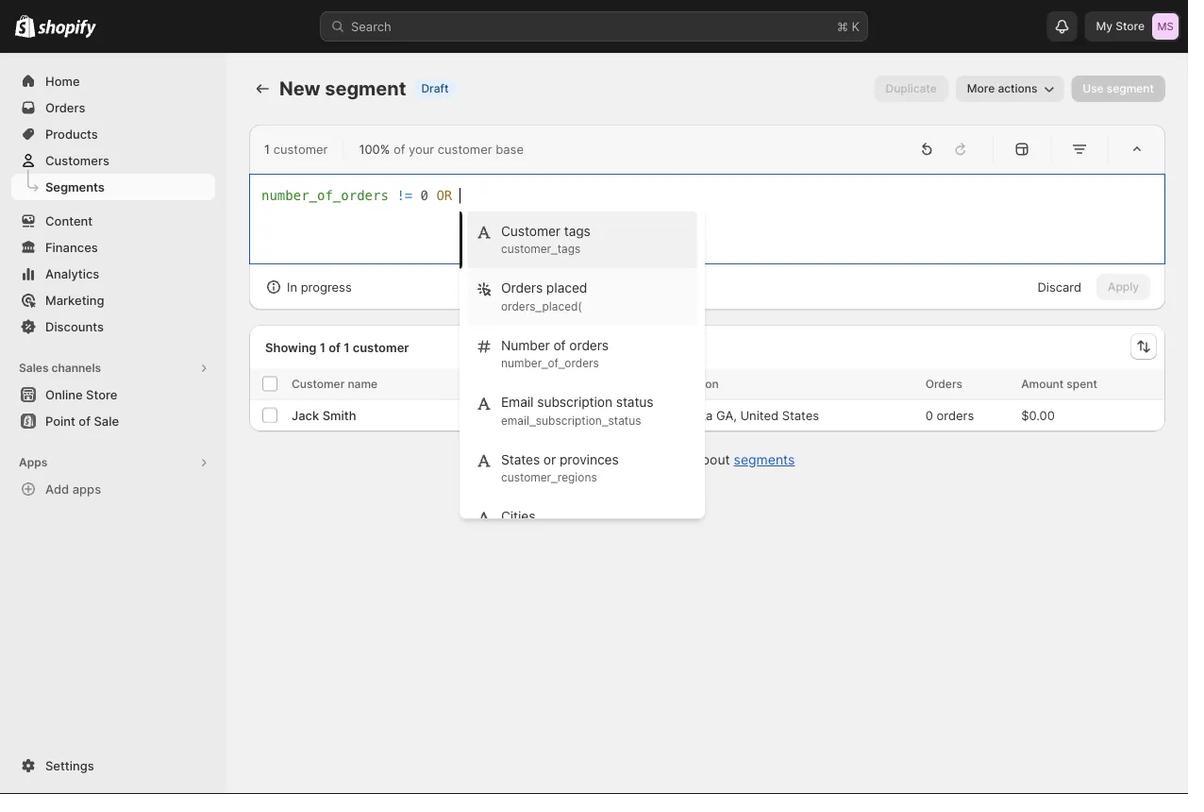 Task type: locate. For each thing, give the bounding box(es) containing it.
2 horizontal spatial customer
[[438, 142, 492, 156]]

customer inside customer tags customer_tags
[[501, 222, 561, 238]]

showing
[[265, 340, 317, 354]]

orders
[[45, 100, 85, 115], [501, 279, 543, 295], [926, 377, 963, 390]]

1 horizontal spatial customer
[[501, 222, 561, 238]]

1 vertical spatial customer
[[292, 377, 345, 390]]

analytics link
[[11, 261, 215, 287]]

1
[[264, 142, 270, 156], [320, 340, 326, 354], [344, 340, 350, 354]]

$0.00
[[1022, 408, 1055, 422]]

0 for 0
[[421, 188, 429, 203]]

0 horizontal spatial number_of_orders
[[262, 188, 389, 203]]

0 horizontal spatial customer
[[292, 377, 345, 390]]

or
[[544, 451, 556, 466]]

content link
[[11, 208, 215, 234]]

customers link
[[11, 147, 215, 174]]

1 horizontal spatial store
[[1116, 19, 1145, 33]]

apply button
[[1097, 274, 1151, 300]]

1 horizontal spatial orders
[[501, 279, 543, 295]]

subscribed
[[526, 408, 586, 422]]

new
[[279, 77, 321, 100]]

states left "or"
[[501, 451, 540, 466]]

customer down new
[[274, 142, 328, 156]]

1 vertical spatial store
[[86, 387, 117, 402]]

marketing
[[45, 293, 104, 307]]

point
[[45, 414, 75, 428]]

orders inside number of orders number_of_orders
[[570, 337, 609, 352]]

finances link
[[11, 234, 215, 261]]

segment
[[325, 77, 406, 100], [1107, 82, 1155, 95]]

of left your
[[394, 142, 405, 156]]

1 horizontal spatial segment
[[1107, 82, 1155, 95]]

actions
[[998, 82, 1038, 95]]

duplicate button
[[875, 76, 949, 102]]

of for sale
[[79, 414, 91, 428]]

customer right your
[[438, 142, 492, 156]]

apps
[[72, 482, 101, 496]]

customer name
[[292, 377, 378, 390]]

placed
[[547, 279, 588, 295]]

sales
[[19, 361, 49, 375]]

orders left $0.00 at the right
[[937, 408, 975, 422]]

discounts
[[45, 319, 104, 334]]

1 horizontal spatial orders
[[937, 408, 975, 422]]

your
[[409, 142, 435, 156]]

customer_regions
[[501, 470, 597, 483]]

segment up 100%
[[325, 77, 406, 100]]

customer
[[501, 222, 561, 238], [292, 377, 345, 390]]

segment inside "button"
[[1107, 82, 1155, 95]]

of right the "number"
[[554, 337, 566, 352]]

products link
[[11, 121, 215, 147]]

discard button
[[1027, 274, 1093, 300]]

add apps button
[[11, 476, 215, 502]]

of inside button
[[79, 414, 91, 428]]

store up sale
[[86, 387, 117, 402]]

customer up name
[[353, 340, 409, 354]]

1 horizontal spatial states
[[783, 408, 820, 422]]

orders down orders placed 'option'
[[570, 337, 609, 352]]

2 horizontal spatial orders
[[926, 377, 963, 390]]

new segment
[[279, 77, 406, 100]]

customers
[[45, 153, 109, 168]]

customer tags customer_tags
[[501, 222, 591, 255]]

number of orders number_of_orders
[[501, 337, 609, 369]]

or
[[437, 188, 453, 203]]

segment right use at the top right of page
[[1107, 82, 1155, 95]]

segment for new segment
[[325, 77, 406, 100]]

home link
[[11, 68, 215, 94]]

customer for tags
[[501, 222, 561, 238]]

of inside number of orders number_of_orders
[[554, 337, 566, 352]]

email
[[501, 394, 534, 409]]

0 horizontal spatial segment
[[325, 77, 406, 100]]

0 horizontal spatial orders
[[570, 337, 609, 352]]

more actions button
[[956, 76, 1064, 102]]

customer up customer_tags
[[501, 222, 561, 238]]

0 horizontal spatial 0
[[421, 188, 429, 203]]

united
[[741, 408, 779, 422]]

settings
[[45, 758, 94, 773]]

0 vertical spatial orders
[[45, 100, 85, 115]]

0 orders
[[926, 408, 975, 422]]

orders inside orders placed orders_placed(
[[501, 279, 543, 295]]

of for orders
[[554, 337, 566, 352]]

base
[[496, 142, 524, 156]]

orders up orders_placed(
[[501, 279, 543, 295]]

finances
[[45, 240, 98, 254]]

0 vertical spatial orders
[[570, 337, 609, 352]]

1 vertical spatial states
[[501, 451, 540, 466]]

add apps
[[45, 482, 101, 496]]

learn
[[620, 452, 655, 468]]

learn more about segments
[[620, 452, 795, 468]]

0 vertical spatial store
[[1116, 19, 1145, 33]]

showing 1 of 1 customer
[[265, 340, 409, 354]]

0 vertical spatial number_of_orders
[[262, 188, 389, 203]]

number_of_orders inside number of orders number_of_orders
[[501, 356, 599, 369]]

add
[[45, 482, 69, 496]]

1 vertical spatial number_of_orders
[[501, 356, 599, 369]]

customer
[[274, 142, 328, 156], [438, 142, 492, 156], [353, 340, 409, 354]]

orders up "0 orders"
[[926, 377, 963, 390]]

orders inside 'link'
[[45, 100, 85, 115]]

use
[[1083, 82, 1104, 95]]

1 horizontal spatial 0
[[926, 408, 934, 422]]

1 horizontal spatial number_of_orders
[[501, 356, 599, 369]]

1 vertical spatial orders
[[501, 279, 543, 295]]

!=
[[397, 188, 413, 203]]

0 horizontal spatial store
[[86, 387, 117, 402]]

orders
[[570, 337, 609, 352], [937, 408, 975, 422]]

states right united on the right bottom of page
[[783, 408, 820, 422]]

online store button
[[0, 381, 227, 408]]

customer_tags
[[501, 242, 581, 255]]

email subscription status email_subscription_status
[[501, 394, 654, 426]]

spent
[[1067, 377, 1098, 390]]

email_subscription_status
[[501, 413, 642, 426]]

segments link
[[734, 452, 795, 468]]

0 vertical spatial 0
[[421, 188, 429, 203]]

channels
[[51, 361, 101, 375]]

atlanta
[[672, 408, 713, 422]]

0 horizontal spatial orders
[[45, 100, 85, 115]]

2 vertical spatial orders
[[926, 377, 963, 390]]

number_of_orders down 1 customer at left top
[[262, 188, 389, 203]]

1 vertical spatial 0
[[926, 408, 934, 422]]

point of sale
[[45, 414, 119, 428]]

shopify image
[[15, 15, 35, 38], [38, 19, 97, 38]]

store
[[1116, 19, 1145, 33], [86, 387, 117, 402]]

0 vertical spatial states
[[783, 408, 820, 422]]

customer tags option
[[460, 207, 705, 268]]

apps button
[[11, 449, 215, 476]]

number
[[501, 337, 550, 352]]

orders_placed(
[[501, 299, 583, 312]]

0 horizontal spatial states
[[501, 451, 540, 466]]

store inside button
[[86, 387, 117, 402]]

2 horizontal spatial 1
[[344, 340, 350, 354]]

status
[[616, 394, 654, 409]]

my store image
[[1153, 13, 1179, 40]]

jack smith
[[292, 408, 356, 422]]

0 for 0 orders
[[926, 408, 934, 422]]

0 vertical spatial customer
[[501, 222, 561, 238]]

0 inside the editor field
[[421, 188, 429, 203]]

store right my
[[1116, 19, 1145, 33]]

redo image
[[952, 140, 971, 159]]

online
[[45, 387, 83, 402]]

number_of_orders down the "number"
[[501, 356, 599, 369]]

store for my store
[[1116, 19, 1145, 33]]

orders down "home"
[[45, 100, 85, 115]]

1 horizontal spatial shopify image
[[38, 19, 97, 38]]

states
[[783, 408, 820, 422], [501, 451, 540, 466]]

Editor field
[[262, 186, 1154, 794]]

customer up jack smith
[[292, 377, 345, 390]]

segments
[[734, 452, 795, 468]]

customer for name
[[292, 377, 345, 390]]

of left sale
[[79, 414, 91, 428]]

products
[[45, 127, 98, 141]]

marketing link
[[11, 287, 215, 313]]

point of sale button
[[0, 408, 227, 434]]



Task type: describe. For each thing, give the bounding box(es) containing it.
subscription
[[538, 394, 613, 409]]

1 horizontal spatial customer
[[353, 340, 409, 354]]

100%
[[359, 142, 390, 156]]

ga,
[[717, 408, 737, 422]]

in progress alert
[[249, 264, 367, 310]]

orders link
[[11, 94, 215, 121]]

not
[[503, 408, 523, 422]]

amount
[[1022, 377, 1064, 390]]

apply
[[1109, 280, 1140, 294]]

use segment
[[1083, 82, 1155, 95]]

not subscribed
[[503, 408, 586, 422]]

apps
[[19, 456, 47, 469]]

more
[[659, 452, 691, 468]]

1 customer
[[264, 142, 328, 156]]

of up customer name
[[329, 340, 341, 354]]

store for online store
[[86, 387, 117, 402]]

of for your
[[394, 142, 405, 156]]

provinces
[[560, 451, 619, 466]]

⌘ k
[[838, 19, 860, 34]]

k
[[852, 19, 860, 34]]

online store
[[45, 387, 117, 402]]

discard
[[1038, 279, 1082, 294]]

1 vertical spatial orders
[[937, 408, 975, 422]]

in
[[287, 279, 297, 294]]

To create a segment, choose a template or apply a filter. text field
[[262, 186, 1154, 252]]

1 horizontal spatial 1
[[320, 340, 326, 354]]

content
[[45, 213, 93, 228]]

sale
[[94, 414, 119, 428]]

more actions
[[968, 82, 1038, 95]]

smith
[[323, 408, 356, 422]]

home
[[45, 74, 80, 88]]

orders placed orders_placed(
[[501, 279, 588, 312]]

segments link
[[11, 174, 215, 200]]

segments
[[45, 179, 105, 194]]

atlanta ga, united states
[[672, 408, 820, 422]]

use segment button
[[1072, 76, 1166, 102]]

more
[[968, 82, 995, 95]]

duplicate
[[886, 82, 937, 95]]

progress
[[301, 279, 352, 294]]

states inside states or provinces customer_regions
[[501, 451, 540, 466]]

0 horizontal spatial 1
[[264, 142, 270, 156]]

discounts link
[[11, 313, 215, 340]]

my store
[[1097, 19, 1145, 33]]

name
[[348, 377, 378, 390]]

in progress
[[287, 279, 352, 294]]

location
[[672, 377, 719, 390]]

tags
[[564, 222, 591, 238]]

cities
[[501, 508, 536, 524]]

orders placed option
[[460, 264, 705, 325]]

settings link
[[11, 753, 215, 779]]

jack
[[292, 408, 319, 422]]

analytics
[[45, 266, 99, 281]]

0 horizontal spatial customer
[[274, 142, 328, 156]]

sales channels button
[[11, 355, 215, 381]]

my
[[1097, 19, 1113, 33]]

amount spent
[[1022, 377, 1098, 390]]

about
[[694, 452, 731, 468]]

states or provinces customer_regions
[[501, 451, 619, 483]]

100% of your customer base
[[359, 142, 524, 156]]

segment for use segment
[[1107, 82, 1155, 95]]

draft
[[422, 82, 449, 95]]

0 horizontal spatial shopify image
[[15, 15, 35, 38]]

search
[[351, 19, 392, 34]]

sales channels
[[19, 361, 101, 375]]

point of sale link
[[11, 408, 215, 434]]

⌘
[[838, 19, 849, 34]]

online store link
[[11, 381, 215, 408]]

jack smith link
[[292, 406, 356, 425]]



Task type: vqa. For each thing, say whether or not it's contained in the screenshot.
In
yes



